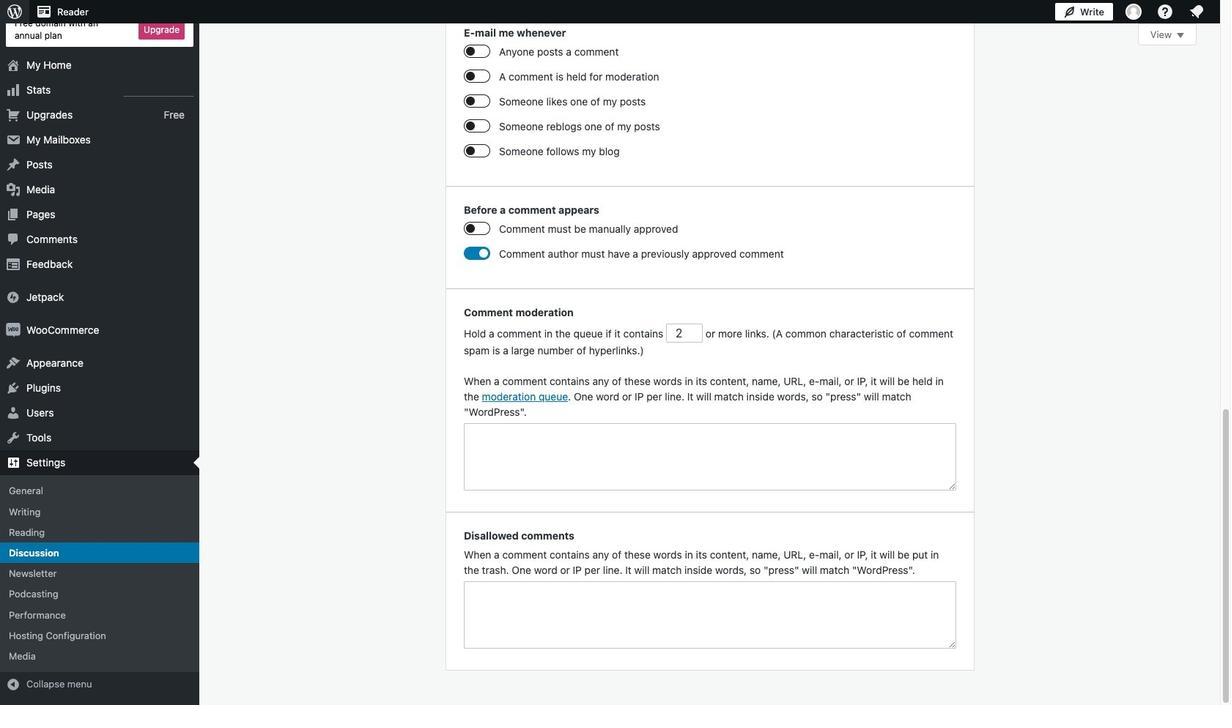 Task type: describe. For each thing, give the bounding box(es) containing it.
manage your notifications image
[[1188, 3, 1206, 21]]

1 img image from the top
[[6, 291, 21, 305]]

2 group from the top
[[464, 202, 956, 271]]

4 group from the top
[[464, 528, 956, 653]]

closed image
[[1177, 33, 1184, 38]]

none number field inside group
[[666, 324, 703, 343]]



Task type: locate. For each thing, give the bounding box(es) containing it.
1 group from the top
[[464, 25, 956, 168]]

my profile image
[[1126, 4, 1142, 20]]

img image
[[6, 291, 21, 305], [6, 324, 21, 338]]

None number field
[[666, 324, 703, 343]]

3 group from the top
[[464, 305, 956, 495]]

help image
[[1157, 3, 1174, 21]]

1 vertical spatial img image
[[6, 324, 21, 338]]

None text field
[[464, 423, 956, 491], [464, 582, 956, 649], [464, 423, 956, 491], [464, 582, 956, 649]]

2 img image from the top
[[6, 324, 21, 338]]

main content
[[446, 0, 1197, 670]]

0 vertical spatial img image
[[6, 291, 21, 305]]

group
[[464, 25, 956, 168], [464, 202, 956, 271], [464, 305, 956, 495], [464, 528, 956, 653]]

manage your sites image
[[6, 3, 23, 21]]

highest hourly views 0 image
[[124, 88, 193, 97]]



Task type: vqa. For each thing, say whether or not it's contained in the screenshot.
the bottommost img
yes



